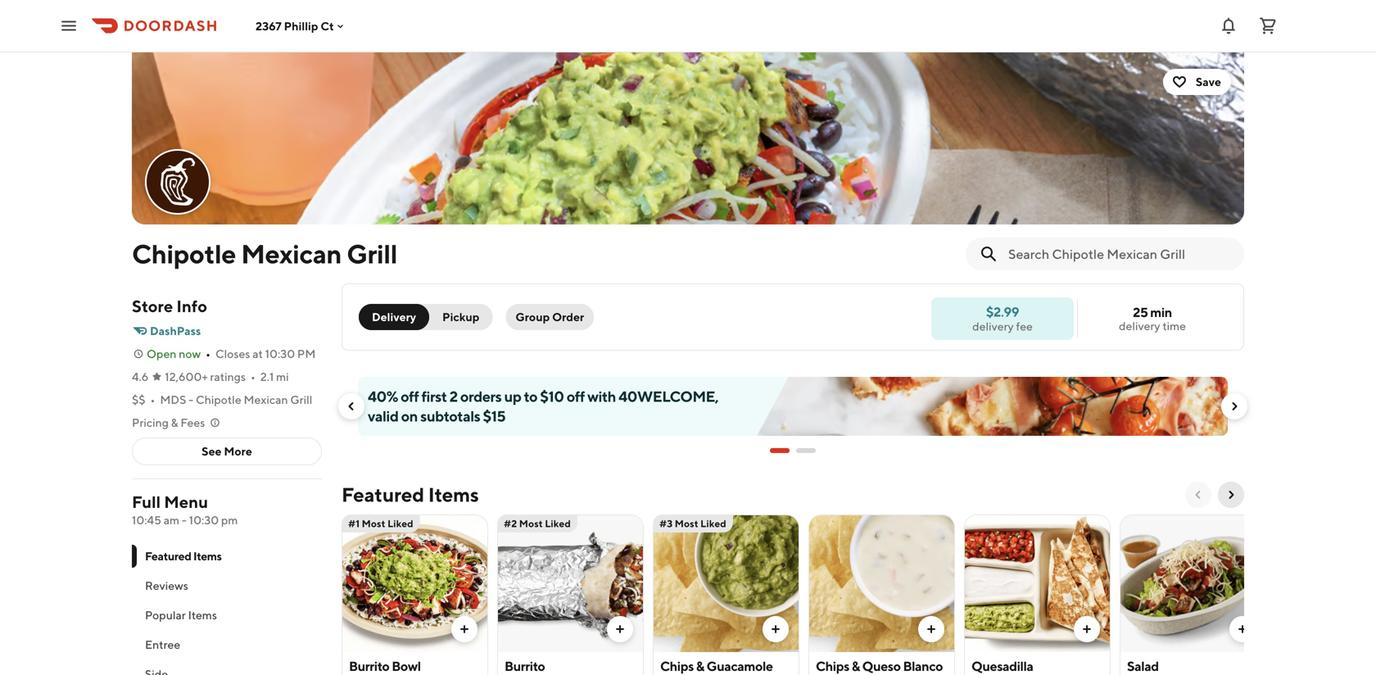 Task type: describe. For each thing, give the bounding box(es) containing it.
orders
[[460, 388, 502, 405]]

add item to cart image for chips & queso blanco
[[925, 623, 938, 636]]

chips for chips & queso blanco
[[816, 658, 850, 674]]

chips & guacamole
[[660, 658, 773, 674]]

#1 most liked
[[348, 518, 414, 529]]

chips & queso blanco
[[816, 658, 943, 674]]

guacamole
[[707, 658, 773, 674]]

$$
[[132, 393, 145, 406]]

pickup
[[443, 310, 480, 324]]

featured inside heading
[[342, 483, 424, 506]]

fees
[[181, 416, 205, 429]]

40welcome,
[[619, 388, 719, 405]]

3 add item to cart image from the left
[[1081, 623, 1094, 636]]

Pickup radio
[[420, 304, 493, 330]]

burrito for burrito
[[505, 658, 545, 674]]

12,600+ ratings •
[[165, 370, 256, 383]]

popular items
[[145, 608, 217, 622]]

40%
[[368, 388, 398, 405]]

salad
[[1127, 658, 1159, 674]]

#1
[[348, 518, 360, 529]]

min
[[1151, 304, 1172, 320]]

2367
[[256, 19, 282, 33]]

bowl
[[392, 658, 421, 674]]

Item Search search field
[[1009, 245, 1232, 263]]

2
[[450, 388, 458, 405]]

1 horizontal spatial -
[[189, 393, 193, 406]]

pricing & fees button
[[132, 415, 222, 431]]

select promotional banner element
[[770, 436, 816, 465]]

more
[[224, 445, 252, 458]]

info
[[176, 297, 207, 316]]

#3
[[660, 518, 673, 529]]

mds
[[160, 393, 186, 406]]

group
[[516, 310, 550, 324]]

see more button
[[133, 438, 321, 465]]

1 vertical spatial featured items
[[145, 549, 222, 563]]

time
[[1163, 319, 1187, 333]]

subtotals
[[420, 407, 480, 425]]

entree
[[145, 638, 180, 651]]

burrito bowl image
[[343, 515, 488, 652]]

0 items, open order cart image
[[1259, 16, 1278, 36]]

2367 phillip ct button
[[256, 19, 347, 33]]

1 vertical spatial items
[[193, 549, 222, 563]]

1 horizontal spatial featured items
[[342, 483, 479, 506]]

10:45
[[132, 513, 161, 527]]

quesadilla
[[972, 658, 1034, 674]]

0 vertical spatial mexican
[[241, 238, 342, 269]]

0 vertical spatial chipotle
[[132, 238, 236, 269]]

quesadilla button
[[964, 515, 1111, 675]]

add item to cart image for burrito bowl
[[458, 623, 471, 636]]

$2.99
[[986, 304, 1019, 320]]

reviews
[[145, 579, 188, 592]]

phillip
[[284, 19, 318, 33]]

full menu 10:45 am - 10:30 pm
[[132, 492, 238, 527]]

liked for burrito
[[388, 518, 414, 529]]

dashpass
[[150, 324, 201, 338]]

delivery inside $2.99 delivery fee
[[973, 320, 1014, 333]]

most for burrito
[[362, 518, 386, 529]]

blanco
[[903, 658, 943, 674]]

0 vertical spatial •
[[206, 347, 211, 361]]

popular
[[145, 608, 186, 622]]

12,600+
[[165, 370, 208, 383]]

chips & queso blanco image
[[810, 515, 955, 652]]

salad button
[[1120, 515, 1267, 675]]

Delivery radio
[[359, 304, 429, 330]]

1 vertical spatial next button of carousel image
[[1225, 488, 1238, 501]]

store
[[132, 297, 173, 316]]

store info
[[132, 297, 207, 316]]

2367 phillip ct
[[256, 19, 334, 33]]

notification bell image
[[1219, 16, 1239, 36]]

group order
[[516, 310, 584, 324]]

chips & guacamole image
[[654, 515, 799, 652]]

25 min delivery time
[[1119, 304, 1187, 333]]

order
[[552, 310, 584, 324]]

open
[[147, 347, 177, 361]]

pm
[[221, 513, 238, 527]]

pm
[[297, 347, 316, 361]]

#2
[[504, 518, 517, 529]]

$$ • mds - chipotle mexican grill
[[132, 393, 313, 406]]

0 horizontal spatial •
[[150, 393, 155, 406]]

1 off from the left
[[401, 388, 419, 405]]

2 most from the left
[[519, 518, 543, 529]]

see more
[[202, 445, 252, 458]]

save
[[1196, 75, 1222, 88]]

open menu image
[[59, 16, 79, 36]]

burrito for burrito bowl
[[349, 658, 390, 674]]

1 horizontal spatial grill
[[347, 238, 397, 269]]



Task type: vqa. For each thing, say whether or not it's contained in the screenshot.
$31.16 on the bottom right
no



Task type: locate. For each thing, give the bounding box(es) containing it.
add item to cart image for salad
[[1236, 623, 1250, 636]]

-
[[189, 393, 193, 406], [182, 513, 187, 527]]

0 horizontal spatial add item to cart image
[[769, 623, 783, 636]]

•
[[206, 347, 211, 361], [251, 370, 256, 383], [150, 393, 155, 406]]

2 horizontal spatial •
[[251, 370, 256, 383]]

to
[[524, 388, 538, 405]]

3 add item to cart image from the left
[[1236, 623, 1250, 636]]

- right mds
[[189, 393, 193, 406]]

ct
[[321, 19, 334, 33]]

25
[[1133, 304, 1148, 320]]

fee
[[1016, 320, 1033, 333]]

add item to cart image inside salad button
[[1236, 623, 1250, 636]]

most right the "#2"
[[519, 518, 543, 529]]

1 chips from the left
[[660, 658, 694, 674]]

0 horizontal spatial grill
[[290, 393, 313, 406]]

pricing
[[132, 416, 169, 429]]

chipotle mexican grill
[[132, 238, 397, 269]]

1 vertical spatial chipotle
[[196, 393, 241, 406]]

full
[[132, 492, 161, 512]]

featured items up the reviews
[[145, 549, 222, 563]]

1 horizontal spatial &
[[696, 658, 705, 674]]

2 horizontal spatial add item to cart image
[[1236, 623, 1250, 636]]

chips for chips & guacamole
[[660, 658, 694, 674]]

0 horizontal spatial liked
[[388, 518, 414, 529]]

menu
[[164, 492, 208, 512]]

featured items
[[342, 483, 479, 506], [145, 549, 222, 563]]

chipotle down 12,600+ ratings •
[[196, 393, 241, 406]]

grill
[[347, 238, 397, 269], [290, 393, 313, 406]]

1 horizontal spatial add item to cart image
[[925, 623, 938, 636]]

1 horizontal spatial chips
[[816, 658, 850, 674]]

0 vertical spatial featured items
[[342, 483, 479, 506]]

& inside button
[[852, 658, 860, 674]]

0 vertical spatial grill
[[347, 238, 397, 269]]

2.1
[[260, 370, 274, 383]]

grill down pm
[[290, 393, 313, 406]]

see
[[202, 445, 222, 458]]

am
[[164, 513, 180, 527]]

chips & queso blanco button
[[809, 515, 955, 675]]

liked right "#3"
[[701, 518, 727, 529]]

1 vertical spatial •
[[251, 370, 256, 383]]

1 horizontal spatial •
[[206, 347, 211, 361]]

0 vertical spatial next button of carousel image
[[1228, 400, 1241, 413]]

1 add item to cart image from the left
[[458, 623, 471, 636]]

burrito
[[349, 658, 390, 674], [505, 658, 545, 674]]

liked down featured items heading
[[388, 518, 414, 529]]

4.6
[[132, 370, 149, 383]]

grill up delivery
[[347, 238, 397, 269]]

group order button
[[506, 304, 594, 330]]

• left 2.1 at the bottom of page
[[251, 370, 256, 383]]

most right #1
[[362, 518, 386, 529]]

0 vertical spatial featured
[[342, 483, 424, 506]]

0 horizontal spatial chips
[[660, 658, 694, 674]]

40% off first 2 orders up to $10 off with 40welcome, valid on subtotals $15
[[368, 388, 719, 425]]

chips left queso
[[816, 658, 850, 674]]

at
[[253, 347, 263, 361]]

2 vertical spatial •
[[150, 393, 155, 406]]

$2.99 delivery fee
[[973, 304, 1033, 333]]

popular items button
[[132, 601, 322, 630]]

closes
[[215, 347, 250, 361]]

• right 'now'
[[206, 347, 211, 361]]

3 liked from the left
[[701, 518, 727, 529]]

items up reviews "button"
[[193, 549, 222, 563]]

reviews button
[[132, 571, 322, 601]]

with
[[588, 388, 616, 405]]

1 horizontal spatial featured
[[342, 483, 424, 506]]

most right "#3"
[[675, 518, 699, 529]]

mi
[[276, 370, 289, 383]]

& for guacamole
[[696, 658, 705, 674]]

& left fees
[[171, 416, 178, 429]]

valid
[[368, 407, 399, 425]]

previous button of carousel image
[[345, 400, 358, 413]]

queso
[[863, 658, 901, 674]]

2 add item to cart image from the left
[[925, 623, 938, 636]]

off right $10
[[567, 388, 585, 405]]

items
[[428, 483, 479, 506], [193, 549, 222, 563], [188, 608, 217, 622]]

0 horizontal spatial featured
[[145, 549, 191, 563]]

liked
[[388, 518, 414, 529], [545, 518, 571, 529], [701, 518, 727, 529]]

add item to cart image for burrito
[[614, 623, 627, 636]]

- right am
[[182, 513, 187, 527]]

0 vertical spatial items
[[428, 483, 479, 506]]

chips inside button
[[816, 658, 850, 674]]

1 horizontal spatial off
[[567, 388, 585, 405]]

previous button of carousel image
[[1192, 488, 1205, 501]]

save button
[[1163, 69, 1232, 95]]

add item to cart image
[[458, 623, 471, 636], [614, 623, 627, 636], [1081, 623, 1094, 636]]

burrito image
[[498, 515, 643, 652]]

1 horizontal spatial liked
[[545, 518, 571, 529]]

0 horizontal spatial featured items
[[145, 549, 222, 563]]

10:30 right at
[[265, 347, 295, 361]]

now
[[179, 347, 201, 361]]

quesadilla image
[[965, 515, 1110, 652]]

$10
[[540, 388, 564, 405]]

delivery left time
[[1119, 319, 1161, 333]]

add item to cart image
[[769, 623, 783, 636], [925, 623, 938, 636], [1236, 623, 1250, 636]]

delivery
[[372, 310, 416, 324]]

1 vertical spatial mexican
[[244, 393, 288, 406]]

chips left the guacamole
[[660, 658, 694, 674]]

10:30 down the menu
[[189, 513, 219, 527]]

$15
[[483, 407, 506, 425]]

& left the guacamole
[[696, 658, 705, 674]]

ratings
[[210, 370, 246, 383]]

2 horizontal spatial &
[[852, 658, 860, 674]]

first
[[422, 388, 447, 405]]

chipotle up the info
[[132, 238, 236, 269]]

0 vertical spatial -
[[189, 393, 193, 406]]

items inside featured items heading
[[428, 483, 479, 506]]

pricing & fees
[[132, 416, 205, 429]]

2 add item to cart image from the left
[[614, 623, 627, 636]]

open now
[[147, 347, 201, 361]]

1 horizontal spatial burrito
[[505, 658, 545, 674]]

1 add item to cart image from the left
[[769, 623, 783, 636]]

2 vertical spatial items
[[188, 608, 217, 622]]

chipotle mexican grill image
[[132, 52, 1245, 225], [147, 151, 209, 213]]

& for fees
[[171, 416, 178, 429]]

• closes at 10:30 pm
[[206, 347, 316, 361]]

- inside full menu 10:45 am - 10:30 pm
[[182, 513, 187, 527]]

items right popular
[[188, 608, 217, 622]]

0 horizontal spatial burrito
[[349, 658, 390, 674]]

featured up the reviews
[[145, 549, 191, 563]]

2 chips from the left
[[816, 658, 850, 674]]

featured up #1 most liked
[[342, 483, 424, 506]]

featured items heading
[[342, 482, 479, 508]]

0 horizontal spatial most
[[362, 518, 386, 529]]

0 horizontal spatial &
[[171, 416, 178, 429]]

0 horizontal spatial delivery
[[973, 320, 1014, 333]]

mexican
[[241, 238, 342, 269], [244, 393, 288, 406]]

add item to cart image inside "chips & queso blanco" button
[[925, 623, 938, 636]]

#3 most liked
[[660, 518, 727, 529]]

next button of carousel image
[[1228, 400, 1241, 413], [1225, 488, 1238, 501]]

2 off from the left
[[567, 388, 585, 405]]

on
[[401, 407, 418, 425]]

items inside popular items button
[[188, 608, 217, 622]]

& for queso
[[852, 658, 860, 674]]

2 horizontal spatial add item to cart image
[[1081, 623, 1094, 636]]

• right $$
[[150, 393, 155, 406]]

1 vertical spatial 10:30
[[189, 513, 219, 527]]

2 liked from the left
[[545, 518, 571, 529]]

1 vertical spatial -
[[182, 513, 187, 527]]

& left queso
[[852, 658, 860, 674]]

10:30
[[265, 347, 295, 361], [189, 513, 219, 527]]

3 most from the left
[[675, 518, 699, 529]]

order methods option group
[[359, 304, 493, 330]]

0 horizontal spatial off
[[401, 388, 419, 405]]

most
[[362, 518, 386, 529], [519, 518, 543, 529], [675, 518, 699, 529]]

2 horizontal spatial liked
[[701, 518, 727, 529]]

2 horizontal spatial most
[[675, 518, 699, 529]]

delivery left fee
[[973, 320, 1014, 333]]

1 burrito from the left
[[349, 658, 390, 674]]

liked for chips
[[701, 518, 727, 529]]

0 horizontal spatial -
[[182, 513, 187, 527]]

items down subtotals
[[428, 483, 479, 506]]

1 horizontal spatial add item to cart image
[[614, 623, 627, 636]]

2.1 mi
[[260, 370, 289, 383]]

&
[[171, 416, 178, 429], [696, 658, 705, 674], [852, 658, 860, 674]]

0 vertical spatial 10:30
[[265, 347, 295, 361]]

featured items up #1 most liked
[[342, 483, 479, 506]]

10:30 inside full menu 10:45 am - 10:30 pm
[[189, 513, 219, 527]]

2 burrito from the left
[[505, 658, 545, 674]]

1 vertical spatial grill
[[290, 393, 313, 406]]

liked right the "#2"
[[545, 518, 571, 529]]

delivery inside 25 min delivery time
[[1119, 319, 1161, 333]]

#2 most liked
[[504, 518, 571, 529]]

& inside button
[[171, 416, 178, 429]]

0 horizontal spatial add item to cart image
[[458, 623, 471, 636]]

featured
[[342, 483, 424, 506], [145, 549, 191, 563]]

off up on
[[401, 388, 419, 405]]

entree button
[[132, 630, 322, 660]]

chipotle
[[132, 238, 236, 269], [196, 393, 241, 406]]

salad image
[[1121, 515, 1266, 652]]

0 horizontal spatial 10:30
[[189, 513, 219, 527]]

up
[[504, 388, 521, 405]]

most for chips
[[675, 518, 699, 529]]

1 vertical spatial featured
[[145, 549, 191, 563]]

burrito bowl
[[349, 658, 421, 674]]

1 horizontal spatial 10:30
[[265, 347, 295, 361]]

1 horizontal spatial delivery
[[1119, 319, 1161, 333]]

1 most from the left
[[362, 518, 386, 529]]

1 horizontal spatial most
[[519, 518, 543, 529]]

1 liked from the left
[[388, 518, 414, 529]]



